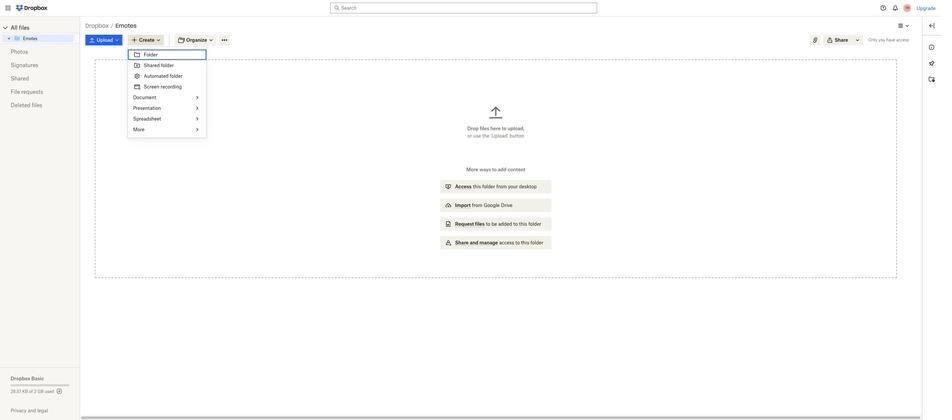 Task type: describe. For each thing, give the bounding box(es) containing it.
access
[[456, 184, 472, 189]]

only
[[869, 37, 878, 42]]

photos
[[11, 48, 28, 55]]

desktop
[[520, 184, 537, 189]]

privacy and legal link
[[11, 408, 80, 413]]

'upload'
[[491, 133, 509, 139]]

folder inside menu item
[[170, 73, 183, 79]]

to left add
[[493, 167, 497, 172]]

open activity image
[[929, 75, 937, 83]]

2 vertical spatial this
[[522, 240, 530, 245]]

request
[[456, 221, 474, 227]]

document menu item
[[128, 92, 207, 103]]

only you have access
[[869, 37, 910, 42]]

dropbox for dropbox / emotes
[[85, 22, 109, 29]]

import
[[456, 202, 471, 208]]

spreadsheet
[[133, 116, 161, 122]]

deleted files
[[11, 102, 42, 109]]

dropbox logo - go to the homepage image
[[13, 3, 50, 13]]

used
[[45, 389, 54, 394]]

shared folder
[[144, 62, 174, 68]]

kb
[[22, 389, 28, 394]]

or
[[468, 133, 472, 139]]

automated folder
[[144, 73, 183, 79]]

spreadsheet menu item
[[128, 114, 207, 124]]

all files link
[[11, 22, 80, 33]]

drop
[[468, 126, 479, 131]]

open details pane image
[[929, 22, 937, 30]]

all
[[11, 24, 17, 31]]

emotes inside emotes link
[[23, 36, 37, 41]]

0 vertical spatial this
[[473, 184, 481, 189]]

more for more ways to add content
[[467, 167, 479, 172]]

privacy and legal
[[11, 408, 48, 413]]

0 vertical spatial emotes
[[116, 22, 137, 29]]

document
[[133, 94, 156, 100]]

dropbox basic
[[11, 376, 44, 381]]

more ways to add content element
[[439, 166, 553, 256]]

dropbox link
[[85, 21, 109, 30]]

more menu item
[[128, 124, 207, 135]]

you
[[879, 37, 886, 42]]

upgrade
[[917, 5, 937, 11]]

screen
[[144, 84, 160, 89]]

deleted files link
[[11, 98, 69, 112]]

shared link
[[11, 72, 69, 85]]

file requests link
[[11, 85, 69, 98]]

be
[[492, 221, 497, 227]]

upload,
[[508, 126, 525, 131]]

gb
[[37, 389, 44, 394]]

shared folder menu item
[[128, 60, 207, 71]]

screen recording menu item
[[128, 81, 207, 92]]

drive
[[501, 202, 513, 208]]

more for more
[[133, 127, 145, 132]]

shared for shared folder
[[144, 62, 160, 68]]

screen recording
[[144, 84, 182, 89]]

share for share and manage access to this folder
[[456, 240, 469, 245]]

import from google drive
[[456, 202, 513, 208]]

and for manage
[[470, 240, 479, 245]]

recording
[[161, 84, 182, 89]]

file requests
[[11, 88, 43, 95]]

button
[[510, 133, 525, 139]]

drop files here to upload, or use the 'upload' button
[[468, 126, 525, 139]]

0 horizontal spatial from
[[472, 202, 483, 208]]

share and manage access to this folder
[[456, 240, 544, 245]]

28.57
[[11, 389, 21, 394]]

signatures
[[11, 62, 38, 68]]

google
[[484, 202, 500, 208]]



Task type: vqa. For each thing, say whether or not it's contained in the screenshot.
'Signatures'
yes



Task type: locate. For each thing, give the bounding box(es) containing it.
open information panel image
[[929, 43, 937, 51]]

0 horizontal spatial more
[[133, 127, 145, 132]]

basic
[[31, 376, 44, 381]]

open pinned items image
[[929, 59, 937, 67]]

and left legal
[[28, 408, 36, 413]]

more inside 'more' 'menu item'
[[133, 127, 145, 132]]

0 horizontal spatial and
[[28, 408, 36, 413]]

to
[[502, 126, 507, 131], [493, 167, 497, 172], [486, 221, 491, 227], [514, 221, 518, 227], [516, 240, 520, 245]]

from
[[497, 184, 507, 189], [472, 202, 483, 208]]

shared
[[144, 62, 160, 68], [11, 75, 29, 82]]

from right import
[[472, 202, 483, 208]]

share
[[835, 37, 849, 43], [456, 240, 469, 245]]

files inside more ways to add content element
[[475, 221, 485, 227]]

emotes
[[116, 22, 137, 29], [23, 36, 37, 41]]

global header element
[[0, 0, 942, 16]]

shared up file
[[11, 75, 29, 82]]

0 horizontal spatial access
[[500, 240, 515, 245]]

files inside tree
[[19, 24, 29, 31]]

use
[[474, 133, 481, 139]]

upgrade link
[[917, 5, 937, 11]]

1 vertical spatial shared
[[11, 75, 29, 82]]

1 vertical spatial from
[[472, 202, 483, 208]]

request files to be added to this folder
[[456, 221, 542, 227]]

access this folder from your desktop
[[456, 184, 537, 189]]

access
[[897, 37, 910, 42], [500, 240, 515, 245]]

files inside "drop files here to upload, or use the 'upload' button"
[[480, 126, 490, 131]]

ways
[[480, 167, 491, 172]]

dropbox for dropbox basic
[[11, 376, 30, 381]]

and
[[470, 240, 479, 245], [28, 408, 36, 413]]

1 vertical spatial and
[[28, 408, 36, 413]]

folder
[[144, 52, 158, 57]]

this down the request files to be added to this folder
[[522, 240, 530, 245]]

files for all
[[19, 24, 29, 31]]

28.57 kb of 2 gb used
[[11, 389, 54, 394]]

access right manage at the right bottom of page
[[500, 240, 515, 245]]

files right all
[[19, 24, 29, 31]]

to left 'be'
[[486, 221, 491, 227]]

0 horizontal spatial shared
[[11, 75, 29, 82]]

0 horizontal spatial dropbox
[[11, 376, 30, 381]]

1 horizontal spatial share
[[835, 37, 849, 43]]

more
[[133, 127, 145, 132], [467, 167, 479, 172]]

presentation
[[133, 105, 161, 111]]

files down file requests link
[[32, 102, 42, 109]]

photos link
[[11, 45, 69, 58]]

1 vertical spatial dropbox
[[11, 376, 30, 381]]

dropbox left /
[[85, 22, 109, 29]]

requests
[[21, 88, 43, 95]]

1 vertical spatial access
[[500, 240, 515, 245]]

share for share
[[835, 37, 849, 43]]

1 vertical spatial more
[[467, 167, 479, 172]]

legal
[[37, 408, 48, 413]]

folder
[[161, 62, 174, 68], [170, 73, 183, 79], [483, 184, 496, 189], [529, 221, 542, 227], [531, 240, 544, 245]]

dropbox / emotes
[[85, 22, 137, 29]]

1 horizontal spatial more
[[467, 167, 479, 172]]

automated
[[144, 73, 169, 79]]

share left only
[[835, 37, 849, 43]]

0 vertical spatial from
[[497, 184, 507, 189]]

privacy
[[11, 408, 27, 413]]

shared down the folder
[[144, 62, 160, 68]]

dropbox
[[85, 22, 109, 29], [11, 376, 30, 381]]

have
[[887, 37, 896, 42]]

more inside more ways to add content element
[[467, 167, 479, 172]]

shared inside menu item
[[144, 62, 160, 68]]

all files tree
[[1, 22, 80, 44]]

0 vertical spatial shared
[[144, 62, 160, 68]]

share down the "request"
[[456, 240, 469, 245]]

add
[[498, 167, 507, 172]]

to right here
[[502, 126, 507, 131]]

signatures link
[[11, 58, 69, 72]]

of
[[29, 389, 33, 394]]

files for drop
[[480, 126, 490, 131]]

0 vertical spatial access
[[897, 37, 910, 42]]

files for deleted
[[32, 102, 42, 109]]

0 vertical spatial share
[[835, 37, 849, 43]]

presentation menu item
[[128, 103, 207, 114]]

emotes right /
[[116, 22, 137, 29]]

the
[[483, 133, 490, 139]]

deleted
[[11, 102, 30, 109]]

1 horizontal spatial dropbox
[[85, 22, 109, 29]]

share inside more ways to add content element
[[456, 240, 469, 245]]

1 horizontal spatial access
[[897, 37, 910, 42]]

more down spreadsheet
[[133, 127, 145, 132]]

1 vertical spatial emotes
[[23, 36, 37, 41]]

share button
[[824, 35, 853, 45]]

manage
[[480, 240, 498, 245]]

to down the request files to be added to this folder
[[516, 240, 520, 245]]

0 vertical spatial and
[[470, 240, 479, 245]]

and inside more ways to add content element
[[470, 240, 479, 245]]

files for request
[[475, 221, 485, 227]]

1 horizontal spatial shared
[[144, 62, 160, 68]]

more ways to add content
[[467, 167, 526, 172]]

1 vertical spatial this
[[519, 221, 528, 227]]

1 horizontal spatial emotes
[[116, 22, 137, 29]]

emotes link
[[14, 34, 74, 42]]

files
[[19, 24, 29, 31], [32, 102, 42, 109], [480, 126, 490, 131], [475, 221, 485, 227]]

file
[[11, 88, 20, 95]]

here
[[491, 126, 501, 131]]

0 vertical spatial dropbox
[[85, 22, 109, 29]]

1 vertical spatial share
[[456, 240, 469, 245]]

dropbox up 28.57
[[11, 376, 30, 381]]

0 vertical spatial more
[[133, 127, 145, 132]]

1 horizontal spatial from
[[497, 184, 507, 189]]

folder inside menu item
[[161, 62, 174, 68]]

added
[[499, 221, 513, 227]]

share inside share 'button'
[[835, 37, 849, 43]]

files up the
[[480, 126, 490, 131]]

0 horizontal spatial share
[[456, 240, 469, 245]]

2
[[34, 389, 36, 394]]

and left manage at the right bottom of page
[[470, 240, 479, 245]]

/
[[111, 23, 114, 28]]

this right added
[[519, 221, 528, 227]]

emotes down all files
[[23, 36, 37, 41]]

get more space image
[[55, 387, 63, 395]]

your
[[509, 184, 518, 189]]

files left 'be'
[[475, 221, 485, 227]]

this right access
[[473, 184, 481, 189]]

shared for shared
[[11, 75, 29, 82]]

folder menu item
[[128, 49, 207, 60]]

this
[[473, 184, 481, 189], [519, 221, 528, 227], [522, 240, 530, 245]]

to right added
[[514, 221, 518, 227]]

access inside more ways to add content element
[[500, 240, 515, 245]]

and for legal
[[28, 408, 36, 413]]

to inside "drop files here to upload, or use the 'upload' button"
[[502, 126, 507, 131]]

all files
[[11, 24, 29, 31]]

access for have
[[897, 37, 910, 42]]

1 horizontal spatial and
[[470, 240, 479, 245]]

access right have
[[897, 37, 910, 42]]

content
[[508, 167, 526, 172]]

access for manage
[[500, 240, 515, 245]]

from left your
[[497, 184, 507, 189]]

automated folder menu item
[[128, 71, 207, 81]]

more left "ways"
[[467, 167, 479, 172]]

0 horizontal spatial emotes
[[23, 36, 37, 41]]



